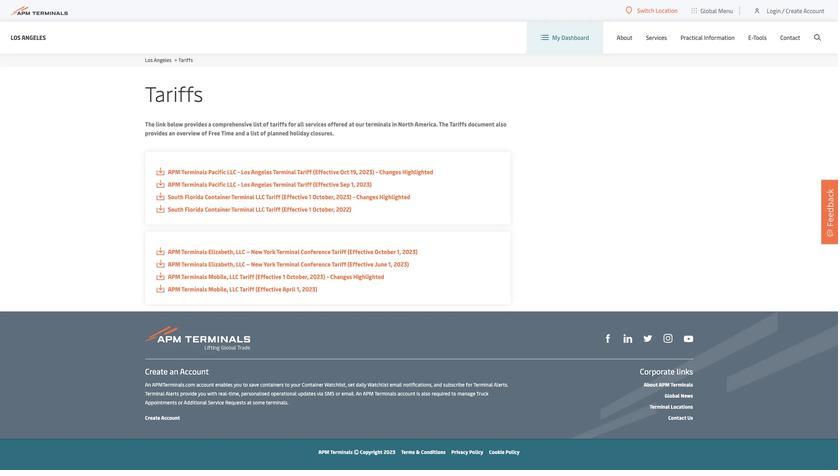 Task type: locate. For each thing, give the bounding box(es) containing it.
locations
[[671, 404, 694, 411]]

0 vertical spatial container
[[205, 193, 230, 201]]

1 horizontal spatial and
[[434, 382, 442, 389]]

0 vertical spatial contact
[[781, 34, 801, 41]]

0 vertical spatial new
[[251, 248, 263, 256]]

policy
[[470, 450, 484, 456], [506, 450, 520, 456]]

1 down apm terminals pacific llc - los angeles terminal tariff (effective sep 1, 2023) link
[[309, 193, 312, 201]]

(effective down apm terminals elizabeth, llc – new york terminal conference tariff (effective june 1, 2023)
[[256, 273, 282, 281]]

0 vertical spatial –
[[247, 248, 250, 256]]

provides up overview
[[185, 120, 207, 128]]

global left menu
[[701, 7, 718, 14]]

1 vertical spatial create
[[145, 367, 168, 377]]

1 vertical spatial tariffs
[[145, 79, 203, 107]]

an down daily
[[356, 391, 362, 398]]

or right sms
[[336, 391, 341, 398]]

1 vertical spatial pacific
[[208, 181, 226, 189]]

account up with
[[196, 382, 214, 389]]

0 vertical spatial also
[[496, 120, 507, 128]]

–
[[247, 248, 250, 256], [247, 261, 250, 269]]

2023) right 19,
[[359, 168, 375, 176]]

contact us link
[[669, 415, 694, 422]]

0 horizontal spatial for
[[288, 120, 296, 128]]

2 elizabeth, from the top
[[208, 261, 235, 269]]

1 horizontal spatial the
[[439, 120, 449, 128]]

privacy
[[452, 450, 469, 456]]

my
[[553, 34, 561, 41]]

1 vertical spatial an
[[356, 391, 362, 398]]

terminals inside apm terminals elizabeth, llc – new york terminal conference tariff (effective june 1, 2023) link
[[182, 261, 207, 269]]

october, inside apm terminals mobile, llc tariff (effective 1 october, 2023) - changes highlighted link
[[287, 273, 309, 281]]

0 horizontal spatial provides
[[145, 129, 168, 137]]

2 mobile, from the top
[[208, 286, 228, 294]]

south for south florida container terminal llc tariff (effective 1 october, 2023) - changes highlighted
[[168, 193, 184, 201]]

to
[[243, 382, 248, 389], [285, 382, 290, 389], [452, 391, 457, 398]]

2 florida from the top
[[185, 206, 204, 214]]

1 horizontal spatial or
[[336, 391, 341, 398]]

apm terminals mobile, llc tariff (effective 1 october, 2023) - changes highlighted link
[[156, 273, 500, 282]]

also right document
[[496, 120, 507, 128]]

to left "save" at bottom
[[243, 382, 248, 389]]

list right a
[[251, 129, 259, 137]]

llc for apm terminals elizabeth, llc – new york terminal conference tariff (effective june 1, 2023)
[[236, 261, 245, 269]]

terminal
[[273, 168, 296, 176], [273, 181, 296, 189], [232, 193, 255, 201], [232, 206, 255, 214], [277, 248, 300, 256], [277, 261, 300, 269], [474, 382, 493, 389], [145, 391, 165, 398], [650, 404, 670, 411]]

1 south from the top
[[168, 193, 184, 201]]

0 horizontal spatial you
[[198, 391, 206, 398]]

south florida container terminal llc tariff (effective 1 october, 2023) - changes highlighted link
[[156, 193, 500, 202]]

required
[[432, 391, 451, 398]]

create for create account
[[145, 415, 160, 422]]

– for apm terminals elizabeth, llc – new york terminal conference tariff (effective june 1, 2023)
[[247, 261, 250, 269]]

conference for october
[[301, 248, 331, 256]]

1 vertical spatial or
[[178, 400, 183, 407]]

2 new from the top
[[251, 261, 263, 269]]

2023) inside south florida container terminal llc tariff (effective 1 october, 2023) - changes highlighted link
[[336, 193, 352, 201]]

some
[[253, 400, 265, 407]]

you left with
[[198, 391, 206, 398]]

new
[[251, 248, 263, 256], [251, 261, 263, 269]]

1 down south florida container terminal llc tariff (effective 1 october, 2023) - changes highlighted link
[[309, 206, 312, 214]]

e-tools
[[749, 34, 767, 41]]

also right is on the bottom of the page
[[422, 391, 431, 398]]

for up manage at bottom right
[[466, 382, 473, 389]]

1 vertical spatial changes
[[357, 193, 378, 201]]

0 vertical spatial at
[[349, 120, 355, 128]]

the left link
[[145, 120, 155, 128]]

services
[[647, 34, 668, 41]]

tariffs left document
[[450, 120, 467, 128]]

1 horizontal spatial about
[[644, 382, 658, 389]]

0 horizontal spatial account
[[196, 382, 214, 389]]

october, up april
[[287, 273, 309, 281]]

america.
[[415, 120, 438, 128]]

instagram link
[[664, 334, 673, 344]]

apm
[[168, 168, 180, 176], [168, 181, 180, 189], [168, 248, 180, 256], [168, 261, 180, 269], [168, 273, 180, 281], [168, 286, 180, 294], [659, 382, 670, 389], [363, 391, 374, 398], [319, 450, 330, 456]]

llc for apm terminals pacific llc - los angeles terminal tariff (effective oct 19, 2023) - changes highlighted
[[227, 168, 236, 176]]

an down below
[[169, 129, 175, 137]]

about down corporate
[[644, 382, 658, 389]]

angeles
[[22, 33, 46, 41], [154, 57, 172, 64], [251, 168, 272, 176], [251, 181, 272, 189]]

tariff down the apm terminals pacific llc - los angeles terminal tariff (effective sep 1, 2023)
[[266, 193, 281, 201]]

2023) down apm terminals elizabeth, llc – new york terminal conference tariff (effective june 1, 2023) link
[[310, 273, 326, 281]]

planned
[[268, 129, 289, 137]]

/
[[783, 7, 785, 14]]

at left our
[[349, 120, 355, 128]]

1 vertical spatial south
[[168, 206, 184, 214]]

operational
[[271, 391, 297, 398]]

2023) down 19,
[[357, 181, 372, 189]]

tariffs up below
[[145, 79, 203, 107]]

at left some
[[247, 400, 252, 407]]

an inside 'the link below provides a comprehensive list of tariffs for all services offered at our terminals in north america. the tariffs document also provides an overview of free time and a list of planned holiday closures.'
[[169, 129, 175, 137]]

2 conference from the top
[[301, 261, 331, 269]]

services button
[[647, 21, 668, 54]]

global for global news
[[665, 393, 680, 400]]

new for apm terminals elizabeth, llc – new york terminal conference tariff (effective october 1, 2023)
[[251, 248, 263, 256]]

(effective
[[313, 168, 339, 176], [313, 181, 339, 189], [282, 193, 308, 201], [282, 206, 308, 214], [348, 248, 374, 256], [348, 261, 374, 269], [256, 273, 282, 281], [256, 286, 282, 294]]

– for apm terminals elizabeth, llc – new york terminal conference tariff (effective october 1, 2023)
[[247, 248, 250, 256]]

york up apm terminals mobile, llc tariff (effective 1 october, 2023) - changes highlighted at the bottom left
[[264, 261, 276, 269]]

1 pacific from the top
[[208, 168, 226, 176]]

0 vertical spatial you
[[234, 382, 242, 389]]

1 horizontal spatial global
[[701, 7, 718, 14]]

to down subscribe
[[452, 391, 457, 398]]

2 pacific from the top
[[208, 181, 226, 189]]

0 vertical spatial elizabeth,
[[208, 248, 235, 256]]

0 vertical spatial mobile,
[[208, 273, 228, 281]]

&
[[416, 450, 420, 456]]

tariff up apm terminals mobile, llc tariff (effective april 1, 2023)
[[240, 273, 254, 281]]

global for global menu
[[701, 7, 718, 14]]

0 vertical spatial global
[[701, 7, 718, 14]]

about apm terminals link
[[644, 382, 694, 389]]

2 vertical spatial tariffs
[[450, 120, 467, 128]]

tariff up apm terminals pacific llc - los angeles terminal tariff (effective sep 1, 2023) link
[[297, 168, 312, 176]]

0 horizontal spatial also
[[422, 391, 431, 398]]

october, inside south florida container terminal llc tariff (effective 1 october, 2022) link
[[313, 206, 335, 214]]

and left a
[[235, 129, 245, 137]]

0 vertical spatial 1
[[309, 193, 312, 201]]

0 horizontal spatial changes
[[330, 273, 352, 281]]

1 horizontal spatial account
[[398, 391, 416, 398]]

terminals for apm terminals elizabeth, llc – new york terminal conference tariff (effective june 1, 2023)
[[182, 261, 207, 269]]

1 vertical spatial also
[[422, 391, 431, 398]]

and inside an apmterminals.com account enables you to save containers to your container watchlist, set daily watchlist email notifications, and subscribe for terminal alerts. terminal alerts provide you with real-time, personalised operational updates via sms or email. an apm terminals account is also required to manage truck appointments or additional service requests at some terminals.
[[434, 382, 442, 389]]

2023) right april
[[302, 286, 318, 294]]

of left planned
[[261, 129, 266, 137]]

1, right april
[[297, 286, 301, 294]]

privacy policy
[[452, 450, 484, 456]]

0 vertical spatial and
[[235, 129, 245, 137]]

policy right cookie
[[506, 450, 520, 456]]

1 vertical spatial florida
[[185, 206, 204, 214]]

0 vertical spatial pacific
[[208, 168, 226, 176]]

llc for apm terminals elizabeth, llc – new york terminal conference tariff (effective october 1, 2023)
[[236, 248, 245, 256]]

contact
[[781, 34, 801, 41], [669, 415, 687, 422]]

login / create account
[[767, 7, 825, 14]]

1 conference from the top
[[301, 248, 331, 256]]

cookie policy
[[489, 450, 520, 456]]

0 horizontal spatial contact
[[669, 415, 687, 422]]

1 horizontal spatial policy
[[506, 450, 520, 456]]

truck
[[477, 391, 489, 398]]

1 elizabeth, from the top
[[208, 248, 235, 256]]

1 – from the top
[[247, 248, 250, 256]]

0 horizontal spatial policy
[[470, 450, 484, 456]]

0 vertical spatial los angeles link
[[11, 33, 46, 42]]

global menu button
[[685, 0, 741, 21]]

south florida container terminal llc tariff (effective 1 october, 2022) link
[[156, 205, 500, 214]]

1 vertical spatial you
[[198, 391, 206, 398]]

terminals inside an apmterminals.com account enables you to save containers to your container watchlist, set daily watchlist email notifications, and subscribe for terminal alerts. terminal alerts provide you with real-time, personalised operational updates via sms or email. an apm terminals account is also required to manage truck appointments or additional service requests at some terminals.
[[375, 391, 397, 398]]

apmterminals.com
[[152, 382, 195, 389]]

los angeles
[[11, 33, 46, 41]]

0 horizontal spatial to
[[243, 382, 248, 389]]

2 – from the top
[[247, 261, 250, 269]]

container for south florida container terminal llc tariff (effective 1 october, 2023) - changes highlighted
[[205, 193, 230, 201]]

account right the /
[[804, 7, 825, 14]]

2 vertical spatial highlighted
[[354, 273, 385, 281]]

terminals inside apm terminals pacific llc - los angeles terminal tariff (effective sep 1, 2023) link
[[182, 181, 207, 189]]

tariffs right >
[[179, 57, 193, 64]]

1 vertical spatial 1
[[309, 206, 312, 214]]

1 vertical spatial account
[[180, 367, 209, 377]]

2023) right october
[[403, 248, 418, 256]]

(effective down apm terminals pacific llc - los angeles terminal tariff (effective oct 19, 2023) - changes highlighted link
[[313, 181, 339, 189]]

1 horizontal spatial provides
[[185, 120, 207, 128]]

1 vertical spatial october,
[[313, 206, 335, 214]]

los
[[11, 33, 21, 41], [145, 57, 153, 64], [241, 168, 250, 176], [241, 181, 250, 189]]

1
[[309, 193, 312, 201], [309, 206, 312, 214], [283, 273, 285, 281]]

1 mobile, from the top
[[208, 273, 228, 281]]

conference down apm terminals elizabeth, llc – new york terminal conference tariff (effective october 1, 2023) link
[[301, 261, 331, 269]]

terminals inside apm terminals elizabeth, llc – new york terminal conference tariff (effective october 1, 2023) link
[[182, 248, 207, 256]]

1 horizontal spatial at
[[349, 120, 355, 128]]

list left tariffs
[[253, 120, 262, 128]]

0 vertical spatial create
[[786, 7, 803, 14]]

about
[[617, 34, 633, 41], [644, 382, 658, 389]]

tariff down apm terminals elizabeth, llc – new york terminal conference tariff (effective october 1, 2023) link
[[332, 261, 347, 269]]

watchlist
[[368, 382, 389, 389]]

1 for 2022)
[[309, 206, 312, 214]]

0 vertical spatial florida
[[185, 193, 204, 201]]

1 vertical spatial new
[[251, 261, 263, 269]]

an apmterminals.com account enables you to save containers to your container watchlist, set daily watchlist email notifications, and subscribe for terminal alerts. terminal alerts provide you with real-time, personalised operational updates via sms or email. an apm terminals account is also required to manage truck appointments or additional service requests at some terminals.
[[145, 382, 509, 407]]

feedback
[[825, 189, 837, 227]]

2 york from the top
[[264, 261, 276, 269]]

watchlist,
[[325, 382, 347, 389]]

1 vertical spatial at
[[247, 400, 252, 407]]

october, down apm terminals pacific llc - los angeles terminal tariff (effective sep 1, 2023) link
[[313, 193, 335, 201]]

(effective down south florida container terminal llc tariff (effective 1 october, 2023) - changes highlighted
[[282, 206, 308, 214]]

an up apmterminals.com
[[170, 367, 178, 377]]

apm terminals pacific llc - los angeles terminal tariff (effective oct 19, 2023) - changes highlighted link
[[156, 168, 500, 177]]

apm for apm terminals pacific llc - los angeles terminal tariff (effective oct 19, 2023) - changes highlighted
[[168, 168, 180, 176]]

an
[[169, 129, 175, 137], [170, 367, 178, 377]]

2 south from the top
[[168, 206, 184, 214]]

apm for apm terminals mobile, llc tariff (effective 1 october, 2023) - changes highlighted
[[168, 273, 180, 281]]

1 vertical spatial and
[[434, 382, 442, 389]]

tariff
[[297, 168, 312, 176], [297, 181, 312, 189], [266, 193, 281, 201], [266, 206, 281, 214], [332, 248, 347, 256], [332, 261, 347, 269], [240, 273, 254, 281], [240, 286, 254, 294]]

apm terminals elizabeth, llc – new york terminal conference tariff (effective june 1, 2023) link
[[156, 260, 500, 269]]

to left your
[[285, 382, 290, 389]]

1 vertical spatial for
[[466, 382, 473, 389]]

october, down south florida container terminal llc tariff (effective 1 october, 2023) - changes highlighted link
[[313, 206, 335, 214]]

1 vertical spatial account
[[398, 391, 416, 398]]

2 policy from the left
[[506, 450, 520, 456]]

for left all
[[288, 120, 296, 128]]

new for apm terminals elizabeth, llc – new york terminal conference tariff (effective june 1, 2023)
[[251, 261, 263, 269]]

1 vertical spatial mobile,
[[208, 286, 228, 294]]

0 horizontal spatial or
[[178, 400, 183, 407]]

for inside an apmterminals.com account enables you to save containers to your container watchlist, set daily watchlist email notifications, and subscribe for terminal alerts. terminal alerts provide you with real-time, personalised operational updates via sms or email. an apm terminals account is also required to manage truck appointments or additional service requests at some terminals.
[[466, 382, 473, 389]]

york for apm terminals elizabeth, llc – new york terminal conference tariff (effective october 1, 2023)
[[264, 248, 276, 256]]

holiday
[[290, 129, 310, 137]]

account down appointments
[[161, 415, 180, 422]]

and inside 'the link below provides a comprehensive list of tariffs for all services offered at our terminals in north america. the tariffs document also provides an overview of free time and a list of planned holiday closures.'
[[235, 129, 245, 137]]

- up south florida container terminal llc tariff (effective 1 october, 2022)
[[238, 181, 240, 189]]

2 vertical spatial october,
[[287, 273, 309, 281]]

2 vertical spatial create
[[145, 415, 160, 422]]

south for south florida container terminal llc tariff (effective 1 october, 2022)
[[168, 206, 184, 214]]

south florida container terminal llc tariff (effective 1 october, 2023) - changes highlighted
[[168, 193, 411, 201]]

0 horizontal spatial los angeles link
[[11, 33, 46, 42]]

1 vertical spatial global
[[665, 393, 680, 400]]

1 horizontal spatial changes
[[357, 193, 378, 201]]

also inside 'the link below provides a comprehensive list of tariffs for all services offered at our terminals in north america. the tariffs document also provides an overview of free time and a list of planned holiday closures.'
[[496, 120, 507, 128]]

sep
[[340, 181, 350, 189]]

apm for apm terminals pacific llc - los angeles terminal tariff (effective sep 1, 2023)
[[168, 181, 180, 189]]

1 horizontal spatial also
[[496, 120, 507, 128]]

- down 19,
[[353, 193, 355, 201]]

create
[[786, 7, 803, 14], [145, 367, 168, 377], [145, 415, 160, 422]]

0 vertical spatial york
[[264, 248, 276, 256]]

and up required
[[434, 382, 442, 389]]

updates
[[298, 391, 316, 398]]

0 vertical spatial changes
[[380, 168, 401, 176]]

location
[[656, 6, 678, 14]]

contact for contact us
[[669, 415, 687, 422]]

shape link
[[604, 334, 613, 344]]

1 florida from the top
[[185, 193, 204, 201]]

2 vertical spatial container
[[302, 382, 324, 389]]

llc
[[227, 168, 236, 176], [227, 181, 236, 189], [256, 193, 265, 201], [256, 206, 265, 214], [236, 248, 245, 256], [236, 261, 245, 269], [230, 273, 239, 281], [230, 286, 239, 294]]

2023) inside apm terminals elizabeth, llc – new york terminal conference tariff (effective june 1, 2023) link
[[394, 261, 409, 269]]

0 vertical spatial or
[[336, 391, 341, 398]]

global inside button
[[701, 7, 718, 14]]

elizabeth, for apm terminals elizabeth, llc – new york terminal conference tariff (effective october 1, 2023)
[[208, 248, 235, 256]]

ⓒ
[[354, 450, 359, 456]]

0 vertical spatial account
[[804, 7, 825, 14]]

apmt footer logo image
[[145, 326, 250, 351]]

mobile, for apm terminals mobile, llc tariff (effective 1 october, 2023) - changes highlighted
[[208, 273, 228, 281]]

0 vertical spatial for
[[288, 120, 296, 128]]

create inside login / create account link
[[786, 7, 803, 14]]

1 vertical spatial york
[[264, 261, 276, 269]]

requests
[[225, 400, 246, 407]]

1 vertical spatial container
[[205, 206, 230, 214]]

dashboard
[[562, 34, 589, 41]]

1, right october
[[397, 248, 401, 256]]

2 horizontal spatial to
[[452, 391, 457, 398]]

0 horizontal spatial an
[[145, 382, 151, 389]]

apm for apm terminals ⓒ copyright 2023
[[319, 450, 330, 456]]

2023
[[384, 450, 396, 456]]

1 horizontal spatial to
[[285, 382, 290, 389]]

terms
[[401, 450, 415, 456]]

linkedin__x28_alt_x29__3_ link
[[624, 334, 633, 344]]

an up appointments
[[145, 382, 151, 389]]

0 horizontal spatial the
[[145, 120, 155, 128]]

cookie policy link
[[489, 450, 520, 456]]

1 vertical spatial about
[[644, 382, 658, 389]]

- right 19,
[[376, 168, 378, 176]]

0 horizontal spatial global
[[665, 393, 680, 400]]

2023) down october
[[394, 261, 409, 269]]

account up provide
[[180, 367, 209, 377]]

conference up apm terminals elizabeth, llc – new york terminal conference tariff (effective june 1, 2023) link
[[301, 248, 331, 256]]

2 horizontal spatial changes
[[380, 168, 401, 176]]

1 new from the top
[[251, 248, 263, 256]]

0 vertical spatial account
[[196, 382, 214, 389]]

york for apm terminals elizabeth, llc – new york terminal conference tariff (effective june 1, 2023)
[[264, 261, 276, 269]]

- up the apm terminals pacific llc - los angeles terminal tariff (effective sep 1, 2023)
[[238, 168, 240, 176]]

switch
[[638, 6, 655, 14]]

conference
[[301, 248, 331, 256], [301, 261, 331, 269]]

2023)
[[359, 168, 375, 176], [357, 181, 372, 189], [336, 193, 352, 201], [403, 248, 418, 256], [394, 261, 409, 269], [310, 273, 326, 281], [302, 286, 318, 294]]

contact down login / create account link
[[781, 34, 801, 41]]

create right the /
[[786, 7, 803, 14]]

policy right privacy on the right
[[470, 450, 484, 456]]

october, for 2022)
[[313, 206, 335, 214]]

terminals for apm terminals mobile, llc tariff (effective 1 october, 2023) - changes highlighted
[[182, 273, 207, 281]]

practical
[[681, 34, 703, 41]]

apm terminals mobile, llc tariff (effective 1 october, 2023) - changes highlighted
[[168, 273, 385, 281]]

global up terminal locations
[[665, 393, 680, 400]]

1 horizontal spatial an
[[356, 391, 362, 398]]

south
[[168, 193, 184, 201], [168, 206, 184, 214]]

provides down link
[[145, 129, 168, 137]]

at
[[349, 120, 355, 128], [247, 400, 252, 407]]

my dashboard button
[[541, 21, 589, 54]]

you up time, on the bottom
[[234, 382, 242, 389]]

apm for apm terminals elizabeth, llc – new york terminal conference tariff (effective june 1, 2023)
[[168, 261, 180, 269]]

york up apm terminals elizabeth, llc – new york terminal conference tariff (effective june 1, 2023)
[[264, 248, 276, 256]]

time,
[[229, 391, 240, 398]]

links
[[677, 367, 694, 377]]

create down appointments
[[145, 415, 160, 422]]

account left is on the bottom of the page
[[398, 391, 416, 398]]

terminals inside apm terminals mobile, llc tariff (effective 1 october, 2023) - changes highlighted link
[[182, 273, 207, 281]]

0 vertical spatial october,
[[313, 193, 335, 201]]

news
[[681, 393, 694, 400]]

1 down apm terminals elizabeth, llc – new york terminal conference tariff (effective june 1, 2023)
[[283, 273, 285, 281]]

(effective left october
[[348, 248, 374, 256]]

1, right june
[[389, 261, 393, 269]]

- down apm terminals elizabeth, llc – new york terminal conference tariff (effective june 1, 2023) link
[[327, 273, 329, 281]]

terminals for apm terminals pacific llc - los angeles terminal tariff (effective oct 19, 2023) - changes highlighted
[[182, 168, 207, 176]]

contact down locations
[[669, 415, 687, 422]]

at inside 'the link below provides a comprehensive list of tariffs for all services offered at our terminals in north america. the tariffs document also provides an overview of free time and a list of planned holiday closures.'
[[349, 120, 355, 128]]

provides
[[185, 120, 207, 128], [145, 129, 168, 137]]

2 vertical spatial changes
[[330, 273, 352, 281]]

1 vertical spatial provides
[[145, 129, 168, 137]]

manage
[[458, 391, 476, 398]]

2023) up 2022)
[[336, 193, 352, 201]]

1 horizontal spatial contact
[[781, 34, 801, 41]]

0 horizontal spatial at
[[247, 400, 252, 407]]

1 york from the top
[[264, 248, 276, 256]]

container inside an apmterminals.com account enables you to save containers to your container watchlist, set daily watchlist email notifications, and subscribe for terminal alerts. terminal alerts provide you with real-time, personalised operational updates via sms or email. an apm terminals account is also required to manage truck appointments or additional service requests at some terminals.
[[302, 382, 324, 389]]

1 policy from the left
[[470, 450, 484, 456]]

switch location
[[638, 6, 678, 14]]

copyright
[[360, 450, 383, 456]]

0 vertical spatial about
[[617, 34, 633, 41]]

your
[[291, 382, 301, 389]]

mobile,
[[208, 273, 228, 281], [208, 286, 228, 294]]

the right 'america.'
[[439, 120, 449, 128]]

terminals inside apm terminals mobile, llc tariff (effective april 1, 2023) link
[[182, 286, 207, 294]]

1,
[[351, 181, 355, 189], [397, 248, 401, 256], [389, 261, 393, 269], [297, 286, 301, 294]]

document
[[468, 120, 495, 128]]

global menu
[[701, 7, 734, 14]]

1 horizontal spatial you
[[234, 382, 242, 389]]

0 vertical spatial an
[[169, 129, 175, 137]]

email.
[[342, 391, 355, 398]]

terminals inside apm terminals pacific llc - los angeles terminal tariff (effective oct 19, 2023) - changes highlighted link
[[182, 168, 207, 176]]

apm terminals pacific llc - los angeles terminal tariff (effective sep 1, 2023) link
[[156, 180, 500, 189]]

1 vertical spatial conference
[[301, 261, 331, 269]]

1 vertical spatial elizabeth,
[[208, 261, 235, 269]]

0 horizontal spatial about
[[617, 34, 633, 41]]

create up apmterminals.com
[[145, 367, 168, 377]]

october, for 2023)
[[313, 193, 335, 201]]

an
[[145, 382, 151, 389], [356, 391, 362, 398]]

youtube image
[[684, 336, 694, 343]]

october, inside south florida container terminal llc tariff (effective 1 october, 2023) - changes highlighted link
[[313, 193, 335, 201]]

or down alerts
[[178, 400, 183, 407]]

also
[[496, 120, 507, 128], [422, 391, 431, 398]]

about left 'services'
[[617, 34, 633, 41]]

sms
[[325, 391, 335, 398]]



Task type: vqa. For each thing, say whether or not it's contained in the screenshot.
the right An
yes



Task type: describe. For each thing, give the bounding box(es) containing it.
- inside apm terminals pacific llc - los angeles terminal tariff (effective sep 1, 2023) link
[[238, 181, 240, 189]]

with
[[207, 391, 217, 398]]

facebook image
[[604, 335, 613, 344]]

(effective up apm terminals pacific llc - los angeles terminal tariff (effective sep 1, 2023) link
[[313, 168, 339, 176]]

- inside apm terminals mobile, llc tariff (effective 1 october, 2023) - changes highlighted link
[[327, 273, 329, 281]]

tariff down apm terminals pacific llc - los angeles terminal tariff (effective oct 19, 2023) - changes highlighted
[[297, 181, 312, 189]]

of left tariffs
[[263, 120, 269, 128]]

also inside an apmterminals.com account enables you to save containers to your container watchlist, set daily watchlist email notifications, and subscribe for terminal alerts. terminal alerts provide you with real-time, personalised operational updates via sms or email. an apm terminals account is also required to manage truck appointments or additional service requests at some terminals.
[[422, 391, 431, 398]]

e-tools button
[[749, 21, 767, 54]]

1 vertical spatial list
[[251, 129, 259, 137]]

notifications,
[[404, 382, 433, 389]]

2023) inside apm terminals mobile, llc tariff (effective 1 october, 2023) - changes highlighted link
[[310, 273, 326, 281]]

below
[[167, 120, 183, 128]]

terminals for apm terminals pacific llc - los angeles terminal tariff (effective sep 1, 2023)
[[182, 181, 207, 189]]

october
[[375, 248, 396, 256]]

terminals for apm terminals ⓒ copyright 2023
[[331, 450, 353, 456]]

terms & conditions
[[401, 450, 446, 456]]

policy for cookie policy
[[506, 450, 520, 456]]

policy for privacy policy
[[470, 450, 484, 456]]

0 vertical spatial an
[[145, 382, 151, 389]]

provide
[[180, 391, 197, 398]]

appointments
[[145, 400, 177, 407]]

los angeles > tariffs
[[145, 57, 193, 64]]

link
[[156, 120, 166, 128]]

tariff down apm terminals mobile, llc tariff (effective 1 october, 2023) - changes highlighted at the bottom left
[[240, 286, 254, 294]]

fill 44 link
[[644, 334, 653, 344]]

about for about apm terminals
[[644, 382, 658, 389]]

at inside an apmterminals.com account enables you to save containers to your container watchlist, set daily watchlist email notifications, and subscribe for terminal alerts. terminal alerts provide you with real-time, personalised operational updates via sms or email. an apm terminals account is also required to manage truck appointments or additional service requests at some terminals.
[[247, 400, 252, 407]]

tariff down south florida container terminal llc tariff (effective 1 october, 2023) - changes highlighted
[[266, 206, 281, 214]]

apm terminals ⓒ copyright 2023
[[319, 450, 396, 456]]

>
[[175, 57, 177, 64]]

conference for june
[[301, 261, 331, 269]]

tariffs
[[270, 120, 287, 128]]

1 vertical spatial an
[[170, 367, 178, 377]]

2023) inside apm terminals elizabeth, llc – new york terminal conference tariff (effective october 1, 2023) link
[[403, 248, 418, 256]]

mobile, for apm terminals mobile, llc tariff (effective april 1, 2023)
[[208, 286, 228, 294]]

0 vertical spatial tariffs
[[179, 57, 193, 64]]

1 vertical spatial los angeles link
[[145, 57, 172, 64]]

pacific for apm terminals pacific llc - los angeles terminal tariff (effective oct 19, 2023) - changes highlighted
[[208, 168, 226, 176]]

1 for 2023)
[[309, 193, 312, 201]]

a comprehensive
[[208, 120, 252, 128]]

my dashboard
[[553, 34, 589, 41]]

enables
[[215, 382, 233, 389]]

terminals.
[[266, 400, 289, 407]]

apm for apm terminals elizabeth, llc – new york terminal conference tariff (effective october 1, 2023)
[[168, 248, 180, 256]]

(effective down apm terminals mobile, llc tariff (effective 1 october, 2023) - changes highlighted at the bottom left
[[256, 286, 282, 294]]

in
[[392, 120, 397, 128]]

apm terminals elizabeth, llc – new york terminal conference tariff (effective june 1, 2023)
[[168, 261, 409, 269]]

corporate
[[640, 367, 675, 377]]

container for south florida container terminal llc tariff (effective 1 october, 2022)
[[205, 206, 230, 214]]

cookie
[[489, 450, 505, 456]]

twitter image
[[644, 335, 653, 344]]

for inside 'the link below provides a comprehensive list of tariffs for all services offered at our terminals in north america. the tariffs document also provides an overview of free time and a list of planned holiday closures.'
[[288, 120, 296, 128]]

2023) inside apm terminals mobile, llc tariff (effective april 1, 2023) link
[[302, 286, 318, 294]]

about apm terminals
[[644, 382, 694, 389]]

tariffs inside 'the link below provides a comprehensive list of tariffs for all services offered at our terminals in north america. the tariffs document also provides an overview of free time and a list of planned holiday closures.'
[[450, 120, 467, 128]]

subscribe
[[444, 382, 465, 389]]

conditions
[[421, 450, 446, 456]]

florida for south florida container terminal llc tariff (effective 1 october, 2023) - changes highlighted
[[185, 193, 204, 201]]

closures.
[[311, 129, 334, 137]]

south florida container terminal llc tariff (effective 1 october, 2022)
[[168, 206, 352, 214]]

global news
[[665, 393, 694, 400]]

apm terminals pacific llc - los angeles terminal tariff (effective oct 19, 2023) - changes highlighted
[[168, 168, 434, 176]]

florida for south florida container terminal llc tariff (effective 1 october, 2022)
[[185, 206, 204, 214]]

april
[[283, 286, 296, 294]]

2 vertical spatial account
[[161, 415, 180, 422]]

terminals for apm terminals mobile, llc tariff (effective april 1, 2023)
[[182, 286, 207, 294]]

0 vertical spatial list
[[253, 120, 262, 128]]

is
[[417, 391, 420, 398]]

about for about
[[617, 34, 633, 41]]

llc for apm terminals pacific llc - los angeles terminal tariff (effective sep 1, 2023)
[[227, 181, 236, 189]]

about button
[[617, 21, 633, 54]]

1 vertical spatial highlighted
[[380, 193, 411, 201]]

0 vertical spatial highlighted
[[403, 168, 434, 176]]

1, right sep
[[351, 181, 355, 189]]

0 vertical spatial provides
[[185, 120, 207, 128]]

daily
[[356, 382, 367, 389]]

create for create an account
[[145, 367, 168, 377]]

2023) inside apm terminals pacific llc - los angeles terminal tariff (effective oct 19, 2023) - changes highlighted link
[[359, 168, 375, 176]]

set
[[348, 382, 355, 389]]

additional
[[184, 400, 207, 407]]

(effective left june
[[348, 261, 374, 269]]

apm terminals elizabeth, llc – new york terminal conference tariff (effective october 1, 2023) link
[[156, 248, 500, 257]]

practical information
[[681, 34, 735, 41]]

e-
[[749, 34, 754, 41]]

save
[[249, 382, 259, 389]]

overview
[[177, 129, 200, 137]]

of left free
[[202, 129, 207, 137]]

apm terminals mobile, llc tariff (effective april 1, 2023) link
[[156, 285, 500, 294]]

corporate links
[[640, 367, 694, 377]]

terminals
[[366, 120, 391, 128]]

services
[[306, 120, 327, 128]]

feedback button
[[822, 180, 839, 244]]

2 the from the left
[[439, 120, 449, 128]]

privacy policy link
[[452, 450, 484, 456]]

alerts
[[166, 391, 179, 398]]

apm inside an apmterminals.com account enables you to save containers to your container watchlist, set daily watchlist email notifications, and subscribe for terminal alerts. terminal alerts provide you with real-time, personalised operational updates via sms or email. an apm terminals account is also required to manage truck appointments or additional service requests at some terminals.
[[363, 391, 374, 398]]

llc for apm terminals mobile, llc tariff (effective 1 october, 2023) - changes highlighted
[[230, 273, 239, 281]]

tariff up apm terminals elizabeth, llc – new york terminal conference tariff (effective june 1, 2023) link
[[332, 248, 347, 256]]

- inside south florida container terminal llc tariff (effective 1 october, 2023) - changes highlighted link
[[353, 193, 355, 201]]

19,
[[351, 168, 358, 176]]

instagram image
[[664, 335, 673, 344]]

2023) inside apm terminals pacific llc - los angeles terminal tariff (effective sep 1, 2023) link
[[357, 181, 372, 189]]

menu
[[719, 7, 734, 14]]

contact us
[[669, 415, 694, 422]]

a
[[246, 129, 250, 137]]

terminal locations
[[650, 404, 694, 411]]

(effective down apm terminals pacific llc - los angeles terminal tariff (effective oct 19, 2023) - changes highlighted
[[282, 193, 308, 201]]

email
[[390, 382, 402, 389]]

create account link
[[145, 415, 180, 422]]

login / create account link
[[754, 0, 825, 21]]

containers
[[260, 382, 284, 389]]

alerts.
[[494, 382, 509, 389]]

elizabeth, for apm terminals elizabeth, llc – new york terminal conference tariff (effective june 1, 2023)
[[208, 261, 235, 269]]

offered
[[328, 120, 348, 128]]

free
[[209, 129, 220, 137]]

2 vertical spatial 1
[[283, 273, 285, 281]]

via
[[317, 391, 324, 398]]

apm for apm terminals mobile, llc tariff (effective april 1, 2023)
[[168, 286, 180, 294]]

1 the from the left
[[145, 120, 155, 128]]

the link below provides a comprehensive list of tariffs for all services offered at our terminals in north america. the tariffs document also provides an overview of free time and a list of planned holiday closures.
[[145, 120, 507, 137]]

pacific for apm terminals pacific llc - los angeles terminal tariff (effective sep 1, 2023)
[[208, 181, 226, 189]]

terminals for apm terminals elizabeth, llc – new york terminal conference tariff (effective october 1, 2023)
[[182, 248, 207, 256]]

global news link
[[665, 393, 694, 400]]

all
[[298, 120, 304, 128]]

contact for contact
[[781, 34, 801, 41]]

information
[[705, 34, 735, 41]]

llc for apm terminals mobile, llc tariff (effective april 1, 2023)
[[230, 286, 239, 294]]

apm terminals pacific llc - los angeles terminal tariff (effective sep 1, 2023)
[[168, 181, 372, 189]]

linkedin image
[[624, 335, 633, 344]]

us
[[688, 415, 694, 422]]



